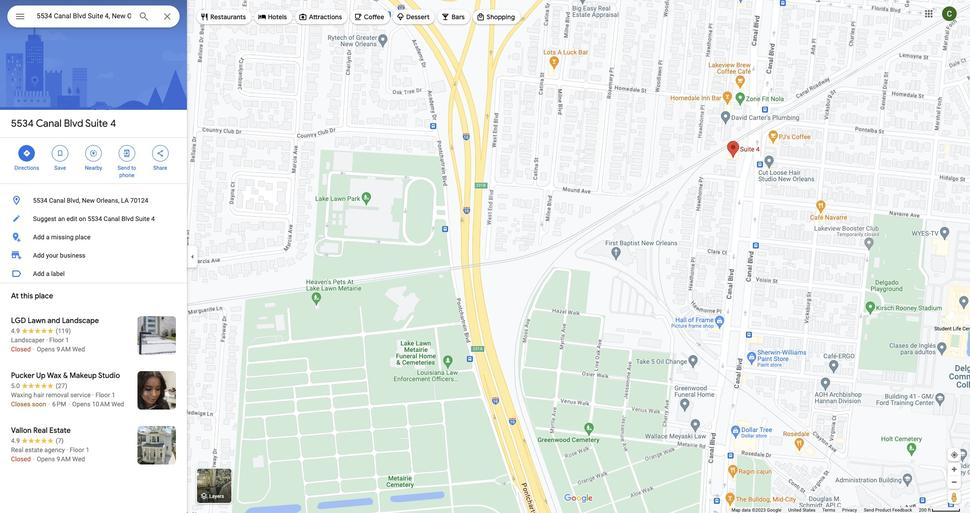 Task type: vqa. For each thing, say whether or not it's contained in the screenshot.


Task type: describe. For each thing, give the bounding box(es) containing it.
studio
[[98, 372, 120, 381]]

1 inside the waxing hair removal service · floor 1 closes soon ⋅ 6 pm ⋅ opens 10 am wed
[[112, 392, 115, 399]]

5.0
[[11, 383, 20, 390]]

5534 canal blvd, new orleans, la 70124 button
[[0, 192, 187, 210]]

footer inside google maps element
[[732, 508, 919, 514]]

waxing
[[11, 392, 32, 399]]

united
[[788, 508, 801, 513]]

show street view coverage image
[[948, 491, 961, 505]]

map
[[732, 508, 741, 513]]

terms button
[[822, 508, 835, 514]]

orleans,
[[96, 197, 119, 204]]

restaurants button
[[197, 6, 251, 28]]

on
[[79, 215, 86, 223]]

zoom out image
[[951, 479, 958, 486]]

suggest
[[33, 215, 56, 223]]

estate
[[25, 447, 43, 454]]

restaurants
[[210, 13, 246, 21]]

to
[[131, 165, 136, 171]]

landscaper · floor 1 closed ⋅ opens 9 am wed
[[11, 337, 85, 353]]

actions for 5534 canal blvd suite 4 region
[[0, 138, 187, 184]]

⋅ right 6 pm
[[68, 401, 71, 408]]

collapse side panel image
[[187, 252, 198, 262]]

200 ft button
[[919, 508, 961, 513]]

add your business
[[33, 252, 86, 259]]

hair
[[34, 392, 44, 399]]

0 vertical spatial 4
[[110, 117, 116, 130]]

send product feedback button
[[864, 508, 912, 514]]

lgd lawn and landscape
[[11, 317, 99, 326]]

4 inside suggest an edit on 5534 canal blvd suite 4 button
[[151, 215, 155, 223]]

5534 for 5534 canal blvd, new orleans, la 70124
[[33, 197, 47, 204]]

coffee button
[[350, 6, 390, 28]]

shopping button
[[473, 6, 520, 28]]

closed inside landscaper · floor 1 closed ⋅ opens 9 am wed
[[11, 346, 31, 353]]

⋅ inside landscaper · floor 1 closed ⋅ opens 9 am wed
[[32, 346, 35, 353]]


[[89, 148, 98, 159]]

hotels button
[[254, 6, 292, 28]]

wed inside the waxing hair removal service · floor 1 closes soon ⋅ 6 pm ⋅ opens 10 am wed
[[111, 401, 124, 408]]

united states
[[788, 508, 816, 513]]

· inside real estate agency · floor 1 closed ⋅ opens 9 am wed
[[66, 447, 68, 454]]

attractions button
[[295, 6, 347, 28]]

real inside real estate agency · floor 1 closed ⋅ opens 9 am wed
[[11, 447, 23, 454]]

hotels
[[268, 13, 287, 21]]

dessert
[[406, 13, 430, 21]]

6 pm
[[52, 401, 66, 408]]

200 ft
[[919, 508, 931, 513]]

9 am inside landscaper · floor 1 closed ⋅ opens 9 am wed
[[57, 346, 71, 353]]

states
[[803, 508, 816, 513]]

1 inside real estate agency · floor 1 closed ⋅ opens 9 am wed
[[86, 447, 89, 454]]

5534 canal blvd suite 4 main content
[[0, 0, 187, 514]]

edit
[[67, 215, 77, 223]]

at this place
[[11, 292, 53, 301]]

9 am inside real estate agency · floor 1 closed ⋅ opens 9 am wed
[[57, 456, 71, 463]]

bars button
[[438, 6, 470, 28]]

dessert button
[[393, 6, 435, 28]]


[[56, 148, 64, 159]]

layers
[[209, 494, 224, 500]]

lawn
[[28, 317, 46, 326]]

privacy
[[842, 508, 857, 513]]

share
[[153, 165, 167, 171]]

&
[[63, 372, 68, 381]]


[[123, 148, 131, 159]]

©2023
[[752, 508, 766, 513]]

a for label
[[46, 270, 49, 278]]

wed inside landscaper · floor 1 closed ⋅ opens 9 am wed
[[72, 346, 85, 353]]

wax
[[47, 372, 61, 381]]

business
[[60, 252, 86, 259]]

save
[[54, 165, 66, 171]]

opens inside the waxing hair removal service · floor 1 closes soon ⋅ 6 pm ⋅ opens 10 am wed
[[72, 401, 90, 408]]

real estate agency · floor 1 closed ⋅ opens 9 am wed
[[11, 447, 89, 463]]

suggest an edit on 5534 canal blvd suite 4
[[33, 215, 155, 223]]

canal for blvd,
[[49, 197, 65, 204]]

soon
[[32, 401, 46, 408]]

send to phone
[[118, 165, 136, 179]]

service
[[70, 392, 91, 399]]

data
[[742, 508, 751, 513]]

waxing hair removal service · floor 1 closes soon ⋅ 6 pm ⋅ opens 10 am wed
[[11, 392, 124, 408]]

0 vertical spatial suite
[[85, 117, 108, 130]]

directions
[[14, 165, 39, 171]]

(27)
[[56, 383, 67, 390]]


[[156, 148, 164, 159]]

 button
[[7, 5, 33, 29]]


[[15, 10, 26, 23]]

estate
[[49, 427, 71, 436]]

an
[[58, 215, 65, 223]]

makeup
[[70, 372, 97, 381]]

add your business link
[[0, 247, 187, 265]]

removal
[[46, 392, 69, 399]]



Task type: locate. For each thing, give the bounding box(es) containing it.
1 horizontal spatial suite
[[135, 215, 150, 223]]

floor up 10 am
[[96, 392, 110, 399]]

blvd inside button
[[121, 215, 134, 223]]

1 vertical spatial 9 am
[[57, 456, 71, 463]]

canal down orleans,
[[104, 215, 120, 223]]

attractions
[[309, 13, 342, 21]]

1 vertical spatial a
[[46, 270, 49, 278]]

· down 4.9 stars 119 reviews image
[[46, 337, 48, 344]]

blvd down la
[[121, 215, 134, 223]]

1 vertical spatial add
[[33, 252, 44, 259]]

closed inside real estate agency · floor 1 closed ⋅ opens 9 am wed
[[11, 456, 31, 463]]

⋅
[[32, 346, 35, 353], [48, 401, 51, 408], [68, 401, 71, 408], [32, 456, 35, 463]]

suite down 70124
[[135, 215, 150, 223]]

nearby
[[85, 165, 102, 171]]

place inside button
[[75, 234, 91, 241]]

 search field
[[7, 5, 180, 29]]

1 closed from the top
[[11, 346, 31, 353]]

feedback
[[892, 508, 912, 513]]

opens down 4.9 stars 119 reviews image
[[37, 346, 55, 353]]

agency
[[44, 447, 65, 454]]

add for add your business
[[33, 252, 44, 259]]

· inside landscaper · floor 1 closed ⋅ opens 9 am wed
[[46, 337, 48, 344]]

suite inside button
[[135, 215, 150, 223]]

la
[[121, 197, 129, 204]]

blvd,
[[67, 197, 80, 204]]

add inside 'link'
[[33, 252, 44, 259]]

real up 4.9 stars 7 reviews 'image'
[[33, 427, 48, 436]]

1 inside landscaper · floor 1 closed ⋅ opens 9 am wed
[[65, 337, 69, 344]]

1 vertical spatial 1
[[112, 392, 115, 399]]

send inside send product feedback button
[[864, 508, 874, 513]]

zoom in image
[[951, 467, 958, 473]]

0 vertical spatial add
[[33, 234, 44, 241]]

1 vertical spatial blvd
[[121, 215, 134, 223]]

1 vertical spatial floor
[[96, 392, 110, 399]]

floor inside landscaper · floor 1 closed ⋅ opens 9 am wed
[[49, 337, 64, 344]]

vallon real estate
[[11, 427, 71, 436]]

2 closed from the top
[[11, 456, 31, 463]]

add for add a label
[[33, 270, 44, 278]]

0 vertical spatial 1
[[65, 337, 69, 344]]

2 vertical spatial 1
[[86, 447, 89, 454]]

70124
[[130, 197, 148, 204]]

5534 canal blvd suite 4
[[11, 117, 116, 130]]

landscape
[[62, 317, 99, 326]]

0 horizontal spatial blvd
[[64, 117, 83, 130]]

0 horizontal spatial suite
[[85, 117, 108, 130]]

product
[[875, 508, 891, 513]]

canal left "blvd,"
[[49, 197, 65, 204]]

opens inside landscaper · floor 1 closed ⋅ opens 9 am wed
[[37, 346, 55, 353]]

floor inside real estate agency · floor 1 closed ⋅ opens 9 am wed
[[70, 447, 84, 454]]

2 horizontal spatial 1
[[112, 392, 115, 399]]


[[23, 148, 31, 159]]

4.9 down vallon
[[11, 438, 20, 445]]

0 vertical spatial 9 am
[[57, 346, 71, 353]]

footer containing map data ©2023 google
[[732, 508, 919, 514]]

add left your
[[33, 252, 44, 259]]

1 down (119)
[[65, 337, 69, 344]]

2 add from the top
[[33, 252, 44, 259]]

floor right agency
[[70, 447, 84, 454]]

send left product
[[864, 508, 874, 513]]

coffee
[[364, 13, 384, 21]]

0 vertical spatial 4.9
[[11, 328, 20, 335]]

floor down (119)
[[49, 337, 64, 344]]

9 am down (119)
[[57, 346, 71, 353]]

· up 10 am
[[92, 392, 94, 399]]

0 vertical spatial wed
[[72, 346, 85, 353]]

a inside button
[[46, 270, 49, 278]]

this
[[20, 292, 33, 301]]

footer
[[732, 508, 919, 514]]

1 horizontal spatial send
[[864, 508, 874, 513]]

opens
[[37, 346, 55, 353], [72, 401, 90, 408], [37, 456, 55, 463]]

4.9 for lgd lawn and landscape
[[11, 328, 20, 335]]

blvd up 
[[64, 117, 83, 130]]

label
[[51, 270, 65, 278]]

5534
[[11, 117, 34, 130], [33, 197, 47, 204], [88, 215, 102, 223]]

landscaper
[[11, 337, 44, 344]]

canal for blvd
[[36, 117, 62, 130]]

shopping
[[487, 13, 515, 21]]

1 9 am from the top
[[57, 346, 71, 353]]

1 horizontal spatial blvd
[[121, 215, 134, 223]]

add
[[33, 234, 44, 241], [33, 252, 44, 259], [33, 270, 44, 278]]

4.9 down lgd
[[11, 328, 20, 335]]

2 vertical spatial 5534
[[88, 215, 102, 223]]

add down suggest
[[33, 234, 44, 241]]

add a missing place
[[33, 234, 91, 241]]

send inside send to phone
[[118, 165, 130, 171]]

add a label
[[33, 270, 65, 278]]

a left label
[[46, 270, 49, 278]]

0 horizontal spatial 4
[[110, 117, 116, 130]]

0 vertical spatial send
[[118, 165, 130, 171]]

9 am down agency
[[57, 456, 71, 463]]

google
[[767, 508, 781, 513]]

2 9 am from the top
[[57, 456, 71, 463]]

4.9 for vallon real estate
[[11, 438, 20, 445]]

add inside button
[[33, 234, 44, 241]]

suggest an edit on 5534 canal blvd suite 4 button
[[0, 210, 187, 228]]

add a label button
[[0, 265, 187, 283]]

0 vertical spatial opens
[[37, 346, 55, 353]]

1 vertical spatial 4.9
[[11, 438, 20, 445]]

1 add from the top
[[33, 234, 44, 241]]

0 vertical spatial place
[[75, 234, 91, 241]]

0 vertical spatial ·
[[46, 337, 48, 344]]

0 vertical spatial blvd
[[64, 117, 83, 130]]

1 vertical spatial place
[[35, 292, 53, 301]]

2 vertical spatial canal
[[104, 215, 120, 223]]

a
[[46, 234, 49, 241], [46, 270, 49, 278]]

2 a from the top
[[46, 270, 49, 278]]

2 horizontal spatial ·
[[92, 392, 94, 399]]

wed
[[72, 346, 85, 353], [111, 401, 124, 408], [72, 456, 85, 463]]

send
[[118, 165, 130, 171], [864, 508, 874, 513]]

floor inside the waxing hair removal service · floor 1 closes soon ⋅ 6 pm ⋅ opens 10 am wed
[[96, 392, 110, 399]]

2 vertical spatial add
[[33, 270, 44, 278]]

privacy button
[[842, 508, 857, 514]]

your
[[46, 252, 58, 259]]

wed inside real estate agency · floor 1 closed ⋅ opens 9 am wed
[[72, 456, 85, 463]]

5534 for 5534 canal blvd suite 4
[[11, 117, 34, 130]]

0 vertical spatial floor
[[49, 337, 64, 344]]

closed down landscaper
[[11, 346, 31, 353]]

google account: christina overa  
(christinaovera9@gmail.com) image
[[942, 6, 957, 21]]

1 vertical spatial real
[[11, 447, 23, 454]]

5534 Canal Blvd Suite 4, New Orleans, LA 70124 field
[[7, 5, 180, 27]]

⋅ down landscaper
[[32, 346, 35, 353]]

0 horizontal spatial 1
[[65, 337, 69, 344]]

1 vertical spatial canal
[[49, 197, 65, 204]]

2 vertical spatial floor
[[70, 447, 84, 454]]

1 4.9 from the top
[[11, 328, 20, 335]]

200
[[919, 508, 927, 513]]

0 vertical spatial closed
[[11, 346, 31, 353]]

5534 right on on the top left of page
[[88, 215, 102, 223]]

2 vertical spatial ·
[[66, 447, 68, 454]]

1 vertical spatial opens
[[72, 401, 90, 408]]

⋅ down estate
[[32, 456, 35, 463]]

1 vertical spatial closed
[[11, 456, 31, 463]]

opens inside real estate agency · floor 1 closed ⋅ opens 9 am wed
[[37, 456, 55, 463]]

· right agency
[[66, 447, 68, 454]]

1 horizontal spatial 4
[[151, 215, 155, 223]]

send up the phone
[[118, 165, 130, 171]]

canal inside "button"
[[49, 197, 65, 204]]

vallon
[[11, 427, 31, 436]]

pucker
[[11, 372, 35, 381]]

1 vertical spatial 5534
[[33, 197, 47, 204]]

1 horizontal spatial ·
[[66, 447, 68, 454]]

10 am
[[92, 401, 110, 408]]

1 horizontal spatial 1
[[86, 447, 89, 454]]

phone
[[119, 172, 134, 179]]

3 add from the top
[[33, 270, 44, 278]]

1 vertical spatial ·
[[92, 392, 94, 399]]

⋅ left 6 pm
[[48, 401, 51, 408]]

lgd
[[11, 317, 26, 326]]

opens down agency
[[37, 456, 55, 463]]

2 4.9 from the top
[[11, 438, 20, 445]]

0 horizontal spatial floor
[[49, 337, 64, 344]]

5534 inside 5534 canal blvd, new orleans, la 70124 "button"
[[33, 197, 47, 204]]

closed
[[11, 346, 31, 353], [11, 456, 31, 463]]

1 vertical spatial suite
[[135, 215, 150, 223]]

united states button
[[788, 508, 816, 514]]

1 horizontal spatial floor
[[70, 447, 84, 454]]

4.9 inside 'image'
[[11, 438, 20, 445]]

0 horizontal spatial place
[[35, 292, 53, 301]]

0 vertical spatial 5534
[[11, 117, 34, 130]]

place down on on the top left of page
[[75, 234, 91, 241]]

send for send product feedback
[[864, 508, 874, 513]]

a left missing
[[46, 234, 49, 241]]

4.9 stars 7 reviews image
[[11, 437, 64, 446]]

bars
[[452, 13, 465, 21]]

a for missing
[[46, 234, 49, 241]]

None field
[[37, 11, 131, 22]]

from your device image
[[950, 451, 959, 460]]

1 vertical spatial wed
[[111, 401, 124, 408]]

real
[[33, 427, 48, 436], [11, 447, 23, 454]]

1
[[65, 337, 69, 344], [112, 392, 115, 399], [86, 447, 89, 454]]

1 down the studio
[[112, 392, 115, 399]]

at
[[11, 292, 19, 301]]

5534 up suggest
[[33, 197, 47, 204]]

add left label
[[33, 270, 44, 278]]

1 horizontal spatial real
[[33, 427, 48, 436]]

suite up 
[[85, 117, 108, 130]]

send product feedback
[[864, 508, 912, 513]]

add for add a missing place
[[33, 234, 44, 241]]

map data ©2023 google
[[732, 508, 781, 513]]

2 horizontal spatial floor
[[96, 392, 110, 399]]

1 right agency
[[86, 447, 89, 454]]

4.9
[[11, 328, 20, 335], [11, 438, 20, 445]]

place right this
[[35, 292, 53, 301]]

4.9 inside image
[[11, 328, 20, 335]]

none field inside 5534 canal blvd suite 4, new orleans, la 70124 field
[[37, 11, 131, 22]]

0 vertical spatial a
[[46, 234, 49, 241]]

5534 up 
[[11, 117, 34, 130]]

5534 inside suggest an edit on 5534 canal blvd suite 4 button
[[88, 215, 102, 223]]

real left estate
[[11, 447, 23, 454]]

ft
[[928, 508, 931, 513]]

5.0 stars 27 reviews image
[[11, 382, 67, 391]]

up
[[36, 372, 46, 381]]

opens down "service"
[[72, 401, 90, 408]]

⋅ inside real estate agency · floor 1 closed ⋅ opens 9 am wed
[[32, 456, 35, 463]]

0 horizontal spatial send
[[118, 165, 130, 171]]

canal
[[36, 117, 62, 130], [49, 197, 65, 204], [104, 215, 120, 223]]

and
[[47, 317, 60, 326]]

add inside button
[[33, 270, 44, 278]]

send for send to phone
[[118, 165, 130, 171]]

5534 canal blvd, new orleans, la 70124
[[33, 197, 148, 204]]

closes
[[11, 401, 30, 408]]

0 horizontal spatial real
[[11, 447, 23, 454]]

suite
[[85, 117, 108, 130], [135, 215, 150, 223]]

0 vertical spatial canal
[[36, 117, 62, 130]]

1 vertical spatial 4
[[151, 215, 155, 223]]

1 a from the top
[[46, 234, 49, 241]]

closed down estate
[[11, 456, 31, 463]]

9 am
[[57, 346, 71, 353], [57, 456, 71, 463]]

(119)
[[56, 328, 71, 335]]

missing
[[51, 234, 74, 241]]

0 vertical spatial real
[[33, 427, 48, 436]]

0 horizontal spatial ·
[[46, 337, 48, 344]]

google maps element
[[0, 0, 970, 514]]

1 vertical spatial send
[[864, 508, 874, 513]]

add a missing place button
[[0, 228, 187, 247]]

1 horizontal spatial place
[[75, 234, 91, 241]]

4.9 stars 119 reviews image
[[11, 327, 71, 336]]

2 vertical spatial opens
[[37, 456, 55, 463]]

a inside button
[[46, 234, 49, 241]]

canal inside button
[[104, 215, 120, 223]]

(7)
[[56, 438, 64, 445]]

canal up 
[[36, 117, 62, 130]]

· inside the waxing hair removal service · floor 1 closes soon ⋅ 6 pm ⋅ opens 10 am wed
[[92, 392, 94, 399]]

2 vertical spatial wed
[[72, 456, 85, 463]]



